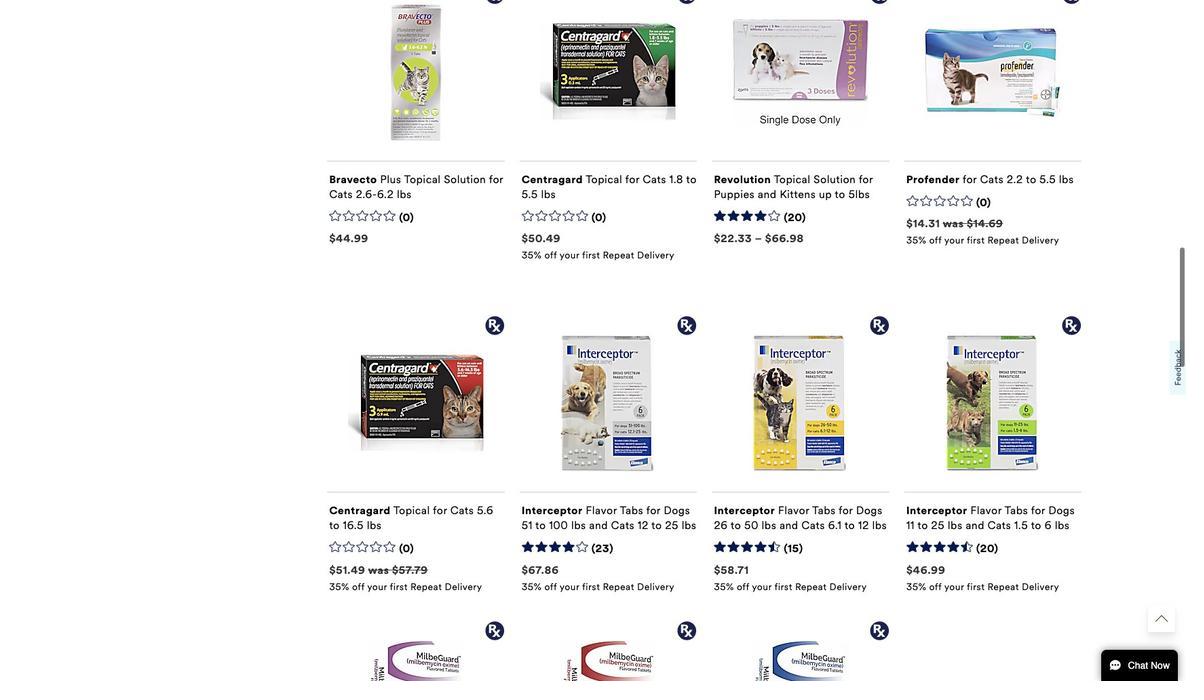 Task type: locate. For each thing, give the bounding box(es) containing it.
to right 1.8
[[687, 173, 697, 186]]

15 reviews element
[[784, 542, 804, 556]]

(0)
[[977, 196, 992, 209], [399, 211, 414, 224], [592, 211, 607, 224], [399, 542, 414, 555]]

delivery inside $46.99 35% off your first repeat delivery
[[1022, 582, 1060, 593]]

topical inside topical solution for puppies and kittens up to 5lbs
[[774, 173, 811, 186]]

1 horizontal spatial tabs
[[813, 504, 836, 517]]

dogs inside the flavor tabs for dogs 51 to 100 lbs and cats 12 to 25 lbs
[[664, 504, 691, 517]]

1 horizontal spatial dogs
[[857, 504, 883, 517]]

delivery for flavor tabs for dogs 11 to 25 lbs and cats 1.5 to 6 lbs
[[1022, 582, 1060, 593]]

2 flavor from the left
[[779, 504, 810, 517]]

20 reviews element up $66.98
[[784, 211, 806, 225]]

0 horizontal spatial centragard
[[329, 504, 391, 517]]

1 flavor from the left
[[586, 504, 617, 517]]

12 inside flavor tabs for dogs 26 to 50 lbs and cats 6.1 to 12 lbs
[[859, 519, 869, 532]]

0 reviews element up $57.79
[[399, 542, 414, 556]]

5.5 inside topical for cats 1.8 to 5.5 lbs
[[522, 188, 538, 201]]

2 25 from the left
[[932, 519, 945, 532]]

1 horizontal spatial solution
[[814, 173, 856, 186]]

kittens
[[780, 188, 816, 201]]

3 rx medicine badge icon link from the left
[[712, 621, 890, 682]]

(0) up $50.49 35% off your first repeat delivery
[[592, 211, 607, 224]]

repeat inside $46.99 35% off your first repeat delivery
[[988, 582, 1020, 593]]

was right $14.31
[[943, 217, 964, 230]]

flavor inside flavor tabs for dogs 26 to 50 lbs and cats 6.1 to 12 lbs
[[779, 504, 810, 517]]

off inside $14.31 was $14.69 35% off your first repeat delivery
[[930, 235, 942, 247]]

$58.71
[[714, 564, 749, 577]]

$50.49 35% off your first repeat delivery
[[522, 232, 675, 262]]

delivery for flavor tabs for dogs 51 to 100 lbs and cats 12 to 25 lbs
[[637, 582, 675, 593]]

2 dogs from the left
[[857, 504, 883, 517]]

1 horizontal spatial 20 reviews element
[[977, 542, 999, 556]]

first
[[967, 235, 985, 247], [582, 250, 600, 262], [390, 582, 408, 593], [582, 582, 600, 593], [775, 582, 793, 593], [967, 582, 985, 593]]

from $22.33 up to $66.98 element
[[714, 232, 804, 245]]

for inside the flavor tabs for dogs 51 to 100 lbs and cats 12 to 25 lbs
[[647, 504, 661, 517]]

3 flavor from the left
[[971, 504, 1002, 517]]

cats left 1.8
[[643, 173, 667, 186]]

6.2
[[377, 188, 394, 201]]

rx medicine badge icon image
[[484, 0, 505, 4], [677, 0, 697, 4], [869, 0, 890, 4], [1062, 0, 1082, 4], [484, 316, 505, 336], [677, 316, 697, 336], [869, 316, 890, 336], [1062, 316, 1082, 336], [484, 621, 505, 642], [677, 621, 697, 642], [869, 621, 890, 642]]

$46.99
[[907, 564, 946, 577]]

and for flavor tabs for dogs 51 to 100 lbs and cats 12 to 25 lbs
[[589, 519, 608, 532]]

25 left 26
[[665, 519, 679, 532]]

dogs
[[664, 504, 691, 517], [857, 504, 883, 517], [1049, 504, 1075, 517]]

35% down $58.71 at the right bottom
[[714, 582, 734, 593]]

1 vertical spatial 20 reviews element
[[977, 542, 999, 556]]

centragard up 16.5
[[329, 504, 391, 517]]

5.5 right the 2.2
[[1040, 173, 1056, 186]]

off inside $50.49 35% off your first repeat delivery
[[545, 250, 557, 262]]

to left 6
[[1031, 519, 1042, 532]]

first inside $14.31 was $14.69 35% off your first repeat delivery
[[967, 235, 985, 247]]

0 horizontal spatial was
[[368, 564, 389, 577]]

lbs up $50.49
[[541, 188, 556, 201]]

to right 26
[[731, 519, 742, 532]]

1 horizontal spatial interceptor
[[714, 504, 775, 517]]

2 horizontal spatial dogs
[[1049, 504, 1075, 517]]

1 dogs from the left
[[664, 504, 691, 517]]

revolution
[[714, 173, 771, 186]]

was inside $14.31 was $14.69 35% off your first repeat delivery
[[943, 217, 964, 230]]

flavor tabs for dogs 11 to 25 lbs and cats 1.5 to 6 lbs
[[907, 504, 1075, 532]]

dogs inside flavor tabs for dogs 26 to 50 lbs and cats 6.1 to 12 lbs
[[857, 504, 883, 517]]

flavor tabs for dogs 51 to 100 lbs and cats 12 to 25 lbs
[[522, 504, 697, 532]]

(20) for topical
[[784, 211, 806, 224]]

1 horizontal spatial centragard
[[522, 173, 583, 186]]

1 25 from the left
[[665, 519, 679, 532]]

$66.98
[[765, 232, 804, 245]]

topical inside topical for cats 1.8 to 5.5 lbs
[[586, 173, 623, 186]]

rx medicine badge icon link
[[327, 621, 505, 682], [520, 621, 697, 682], [712, 621, 890, 682]]

and inside topical solution for puppies and kittens up to 5lbs
[[758, 188, 777, 201]]

35% inside $58.71 35% off your first repeat delivery
[[714, 582, 734, 593]]

0 horizontal spatial flavor
[[586, 504, 617, 517]]

lbs right 16.5
[[367, 519, 382, 532]]

for inside topical solution for puppies and kittens up to 5lbs
[[859, 173, 874, 186]]

delivery inside $58.71 35% off your first repeat delivery
[[830, 582, 867, 593]]

1 horizontal spatial 25
[[932, 519, 945, 532]]

0 reviews element for $14.31
[[977, 196, 992, 210]]

solution inside topical solution for puppies and kittens up to 5lbs
[[814, 173, 856, 186]]

1 solution from the left
[[444, 173, 486, 186]]

cats left 6.1
[[802, 519, 825, 532]]

tabs inside flavor tabs for dogs 26 to 50 lbs and cats 6.1 to 12 lbs
[[813, 504, 836, 517]]

repeat for topical for cats 1.8 to 5.5 lbs
[[603, 250, 635, 262]]

interceptor up 11
[[907, 504, 968, 517]]

delivery inside $50.49 35% off your first repeat delivery
[[637, 250, 675, 262]]

1 horizontal spatial 12
[[859, 519, 869, 532]]

3 interceptor from the left
[[907, 504, 968, 517]]

for
[[489, 173, 504, 186], [626, 173, 640, 186], [859, 173, 874, 186], [963, 173, 977, 186], [433, 504, 448, 517], [647, 504, 661, 517], [839, 504, 853, 517], [1032, 504, 1046, 517]]

0 reviews element
[[977, 196, 992, 210], [399, 211, 414, 225], [592, 211, 607, 225], [399, 542, 414, 556]]

delivery
[[1022, 235, 1060, 247], [637, 250, 675, 262], [445, 582, 482, 593], [637, 582, 675, 593], [830, 582, 867, 593], [1022, 582, 1060, 593]]

0 horizontal spatial rx medicine badge icon link
[[327, 621, 505, 682]]

35%
[[907, 235, 927, 247], [522, 250, 542, 262], [329, 582, 350, 593], [522, 582, 542, 593], [714, 582, 734, 593], [907, 582, 927, 593]]

off down $51.49
[[352, 582, 365, 593]]

(0) for $50.49
[[592, 211, 607, 224]]

$67.86 35% off your first repeat delivery
[[522, 564, 675, 593]]

25
[[665, 519, 679, 532], [932, 519, 945, 532]]

first for flavor tabs for dogs 11 to 25 lbs and cats 1.5 to 6 lbs
[[967, 582, 985, 593]]

$44.99
[[329, 232, 369, 245]]

2 rx medicine badge icon link from the left
[[520, 621, 697, 682]]

0 reviews element up $14.69
[[977, 196, 992, 210]]

1 horizontal spatial was
[[943, 217, 964, 230]]

rx medicine badge icon image for plus topical solution for cats 2.6-6.2 lbs
[[484, 0, 505, 4]]

flavor for (23)
[[586, 504, 617, 517]]

20 reviews element up $46.99 35% off your first repeat delivery
[[977, 542, 999, 556]]

5.5
[[1040, 173, 1056, 186], [522, 188, 538, 201]]

and for flavor tabs for dogs 11 to 25 lbs and cats 1.5 to 6 lbs
[[966, 519, 985, 532]]

first for topical for cats 1.8 to 5.5 lbs
[[582, 250, 600, 262]]

topical inside topical for cats 5.6 to 16.5 lbs
[[394, 504, 430, 517]]

0 horizontal spatial (20)
[[784, 211, 806, 224]]

repeat
[[988, 235, 1020, 247], [603, 250, 635, 262], [411, 582, 442, 593], [603, 582, 635, 593], [796, 582, 827, 593], [988, 582, 1020, 593]]

your inside $50.49 35% off your first repeat delivery
[[560, 250, 580, 262]]

35% down $51.49
[[329, 582, 350, 593]]

20 reviews element
[[784, 211, 806, 225], [977, 542, 999, 556]]

and left 1.5
[[966, 519, 985, 532]]

dogs inside flavor tabs for dogs 11 to 25 lbs and cats 1.5 to 6 lbs
[[1049, 504, 1075, 517]]

centragard for 16.5
[[329, 504, 391, 517]]

1 tabs from the left
[[620, 504, 644, 517]]

your inside $46.99 35% off your first repeat delivery
[[945, 582, 965, 593]]

first inside $67.86 35% off your first repeat delivery
[[582, 582, 600, 593]]

1 vertical spatial centragard
[[329, 504, 391, 517]]

2 tabs from the left
[[813, 504, 836, 517]]

to left 16.5
[[329, 519, 340, 532]]

1 horizontal spatial 5.5
[[1040, 173, 1056, 186]]

for inside plus topical solution for cats 2.6-6.2 lbs
[[489, 173, 504, 186]]

tabs
[[620, 504, 644, 517], [813, 504, 836, 517], [1005, 504, 1029, 517]]

0 horizontal spatial 5.5
[[522, 188, 538, 201]]

profender for cats 2.2 to 5.5 lbs
[[907, 173, 1074, 186]]

(0) up $14.69
[[977, 196, 992, 209]]

1.5
[[1015, 519, 1029, 532]]

puppies
[[714, 188, 755, 201]]

1 horizontal spatial (20)
[[977, 542, 999, 555]]

and
[[758, 188, 777, 201], [589, 519, 608, 532], [780, 519, 799, 532], [966, 519, 985, 532]]

(0) down plus topical solution for cats 2.6-6.2 lbs
[[399, 211, 414, 224]]

5.5 for topical for cats 1.8 to 5.5 lbs
[[522, 188, 538, 201]]

0 horizontal spatial 20 reviews element
[[784, 211, 806, 225]]

lbs left 11
[[873, 519, 887, 532]]

51
[[522, 519, 533, 532]]

1 horizontal spatial rx medicine badge icon link
[[520, 621, 697, 682]]

35% down the $46.99
[[907, 582, 927, 593]]

lbs inside plus topical solution for cats 2.6-6.2 lbs
[[397, 188, 412, 201]]

lbs right 6.2
[[397, 188, 412, 201]]

3 tabs from the left
[[1005, 504, 1029, 517]]

to right up
[[835, 188, 846, 201]]

2 horizontal spatial flavor
[[971, 504, 1002, 517]]

35% down $50.49
[[522, 250, 542, 262]]

35% inside $67.86 35% off your first repeat delivery
[[522, 582, 542, 593]]

1 vertical spatial 5.5
[[522, 188, 538, 201]]

0 vertical spatial centragard
[[522, 173, 583, 186]]

lbs right the 100
[[572, 519, 586, 532]]

off inside $46.99 35% off your first repeat delivery
[[930, 582, 942, 593]]

(0) up $57.79
[[399, 542, 414, 555]]

$50.49
[[522, 232, 561, 245]]

for inside flavor tabs for dogs 26 to 50 lbs and cats 6.1 to 12 lbs
[[839, 504, 853, 517]]

was right $51.49
[[368, 564, 389, 577]]

35% inside $51.49 was $57.79 35% off your first repeat delivery
[[329, 582, 350, 593]]

off for topical for cats 1.8 to 5.5 lbs
[[545, 250, 557, 262]]

off for flavor tabs for dogs 51 to 100 lbs and cats 12 to 25 lbs
[[545, 582, 557, 593]]

35% down $14.31
[[907, 235, 927, 247]]

and inside flavor tabs for dogs 26 to 50 lbs and cats 6.1 to 12 lbs
[[780, 519, 799, 532]]

your inside $14.31 was $14.69 35% off your first repeat delivery
[[945, 235, 965, 247]]

35% for flavor tabs for dogs 11 to 25 lbs and cats 1.5 to 6 lbs
[[907, 582, 927, 593]]

1 12 from the left
[[638, 519, 649, 532]]

off down the $46.99
[[930, 582, 942, 593]]

(20) for flavor
[[977, 542, 999, 555]]

to right the 2.2
[[1026, 173, 1037, 186]]

topical for topical solution for puppies and kittens up to 5lbs
[[774, 173, 811, 186]]

repeat inside $51.49 was $57.79 35% off your first repeat delivery
[[411, 582, 442, 593]]

0 reviews element for $50.49
[[592, 211, 607, 225]]

interceptor up the 100
[[522, 504, 583, 517]]

was for $51.49
[[368, 564, 389, 577]]

and up (23)
[[589, 519, 608, 532]]

rx medicine badge icon image for flavor tabs for dogs 11 to 25 lbs and cats 1.5 to 6 lbs
[[1062, 316, 1082, 336]]

2 interceptor from the left
[[714, 504, 775, 517]]

0 vertical spatial was
[[943, 217, 964, 230]]

1 interceptor from the left
[[522, 504, 583, 517]]

cats inside plus topical solution for cats 2.6-6.2 lbs
[[329, 188, 353, 201]]

and inside the flavor tabs for dogs 51 to 100 lbs and cats 12 to 25 lbs
[[589, 519, 608, 532]]

tabs inside the flavor tabs for dogs 51 to 100 lbs and cats 12 to 25 lbs
[[620, 504, 644, 517]]

was
[[943, 217, 964, 230], [368, 564, 389, 577]]

first inside $50.49 35% off your first repeat delivery
[[582, 250, 600, 262]]

tabs for 12
[[620, 504, 644, 517]]

tabs inside flavor tabs for dogs 11 to 25 lbs and cats 1.5 to 6 lbs
[[1005, 504, 1029, 517]]

0 vertical spatial 20 reviews element
[[784, 211, 806, 225]]

lbs inside topical for cats 1.8 to 5.5 lbs
[[541, 188, 556, 201]]

0 horizontal spatial interceptor
[[522, 504, 583, 517]]

0 horizontal spatial solution
[[444, 173, 486, 186]]

12
[[638, 519, 649, 532], [859, 519, 869, 532]]

1 rx medicine badge icon link from the left
[[327, 621, 505, 682]]

your
[[945, 235, 965, 247], [560, 250, 580, 262], [367, 582, 387, 593], [560, 582, 580, 593], [752, 582, 772, 593], [945, 582, 965, 593]]

cats left 1.5
[[988, 519, 1012, 532]]

first inside $46.99 35% off your first repeat delivery
[[967, 582, 985, 593]]

topical
[[404, 173, 441, 186], [586, 173, 623, 186], [774, 173, 811, 186], [394, 504, 430, 517]]

0 horizontal spatial 12
[[638, 519, 649, 532]]

your inside $67.86 35% off your first repeat delivery
[[560, 582, 580, 593]]

to right 6.1
[[845, 519, 856, 532]]

(20) up $46.99 35% off your first repeat delivery
[[977, 542, 999, 555]]

off down $67.86
[[545, 582, 557, 593]]

off inside $58.71 35% off your first repeat delivery
[[737, 582, 750, 593]]

cats left the 2.2
[[981, 173, 1004, 186]]

(20) down kittens
[[784, 211, 806, 224]]

0 vertical spatial 5.5
[[1040, 173, 1056, 186]]

interceptor up 50
[[714, 504, 775, 517]]

for inside topical for cats 5.6 to 16.5 lbs
[[433, 504, 448, 517]]

first inside $58.71 35% off your first repeat delivery
[[775, 582, 793, 593]]

35% inside $50.49 35% off your first repeat delivery
[[522, 250, 542, 262]]

and up (15) on the bottom of the page
[[780, 519, 799, 532]]

cats left 5.6
[[451, 504, 474, 517]]

$57.79
[[392, 564, 428, 577]]

repeat inside $58.71 35% off your first repeat delivery
[[796, 582, 827, 593]]

off for flavor tabs for dogs 26 to 50 lbs and cats 6.1 to 12 lbs
[[737, 582, 750, 593]]

off down $14.31
[[930, 235, 942, 247]]

2.6-
[[356, 188, 377, 201]]

and for flavor tabs for dogs 26 to 50 lbs and cats 6.1 to 12 lbs
[[780, 519, 799, 532]]

your for flavor tabs for dogs 11 to 25 lbs and cats 1.5 to 6 lbs
[[945, 582, 965, 593]]

0 horizontal spatial 25
[[665, 519, 679, 532]]

35% down $67.86
[[522, 582, 542, 593]]

flavor
[[586, 504, 617, 517], [779, 504, 810, 517], [971, 504, 1002, 517]]

first for flavor tabs for dogs 51 to 100 lbs and cats 12 to 25 lbs
[[582, 582, 600, 593]]

centragard for 5.5
[[522, 173, 583, 186]]

(15)
[[784, 542, 804, 555]]

1 vertical spatial was
[[368, 564, 389, 577]]

1 horizontal spatial flavor
[[779, 504, 810, 517]]

0 reviews element down plus topical solution for cats 2.6-6.2 lbs
[[399, 211, 414, 225]]

your for flavor tabs for dogs 51 to 100 lbs and cats 12 to 25 lbs
[[560, 582, 580, 593]]

flavor for (20)
[[971, 504, 1002, 517]]

repeat inside $50.49 35% off your first repeat delivery
[[603, 250, 635, 262]]

1 vertical spatial (20)
[[977, 542, 999, 555]]

cats
[[643, 173, 667, 186], [981, 173, 1004, 186], [329, 188, 353, 201], [451, 504, 474, 517], [611, 519, 635, 532], [802, 519, 825, 532], [988, 519, 1012, 532]]

off down $58.71 at the right bottom
[[737, 582, 750, 593]]

25 right 11
[[932, 519, 945, 532]]

and down revolution
[[758, 188, 777, 201]]

to
[[687, 173, 697, 186], [1026, 173, 1037, 186], [835, 188, 846, 201], [329, 519, 340, 532], [536, 519, 546, 532], [652, 519, 662, 532], [731, 519, 742, 532], [845, 519, 856, 532], [918, 519, 929, 532], [1031, 519, 1042, 532]]

0 vertical spatial (20)
[[784, 211, 806, 224]]

interceptor
[[522, 504, 583, 517], [714, 504, 775, 517], [907, 504, 968, 517]]

5.6
[[477, 504, 494, 517]]

off down $50.49
[[545, 250, 557, 262]]

scroll to top image
[[1156, 613, 1168, 625]]

23 reviews element
[[592, 542, 614, 556]]

0 reviews element up $50.49 35% off your first repeat delivery
[[592, 211, 607, 225]]

to inside topical for cats 1.8 to 5.5 lbs
[[687, 173, 697, 186]]

3 dogs from the left
[[1049, 504, 1075, 517]]

repeat inside $67.86 35% off your first repeat delivery
[[603, 582, 635, 593]]

2 solution from the left
[[814, 173, 856, 186]]

(23)
[[592, 542, 614, 555]]

2 horizontal spatial tabs
[[1005, 504, 1029, 517]]

cats down bravecto
[[329, 188, 353, 201]]

flavor inside the flavor tabs for dogs 51 to 100 lbs and cats 12 to 25 lbs
[[586, 504, 617, 517]]

lbs right the 2.2
[[1060, 173, 1074, 186]]

lbs
[[1060, 173, 1074, 186], [397, 188, 412, 201], [541, 188, 556, 201], [367, 519, 382, 532], [572, 519, 586, 532], [682, 519, 697, 532], [762, 519, 777, 532], [873, 519, 887, 532], [948, 519, 963, 532], [1055, 519, 1070, 532]]

off
[[930, 235, 942, 247], [545, 250, 557, 262], [352, 582, 365, 593], [545, 582, 557, 593], [737, 582, 750, 593], [930, 582, 942, 593]]

lbs right 6
[[1055, 519, 1070, 532]]

rx medicine badge icon image for flavor tabs for dogs 51 to 100 lbs and cats 12 to 25 lbs
[[677, 316, 697, 336]]

bravecto
[[329, 173, 377, 186]]

first for flavor tabs for dogs 26 to 50 lbs and cats 6.1 to 12 lbs
[[775, 582, 793, 593]]

off inside $67.86 35% off your first repeat delivery
[[545, 582, 557, 593]]

delivery inside $67.86 35% off your first repeat delivery
[[637, 582, 675, 593]]

5.5 up $50.49
[[522, 188, 538, 201]]

centragard
[[522, 173, 583, 186], [329, 504, 391, 517]]

35% inside $46.99 35% off your first repeat delivery
[[907, 582, 927, 593]]

topical for cats 1.8 to 5.5 lbs
[[522, 173, 697, 201]]

your inside $58.71 35% off your first repeat delivery
[[752, 582, 772, 593]]

(0) for $14.31
[[977, 196, 992, 209]]

2.2
[[1007, 173, 1024, 186]]

and inside flavor tabs for dogs 11 to 25 lbs and cats 1.5 to 6 lbs
[[966, 519, 985, 532]]

dogs for 25
[[664, 504, 691, 517]]

(20)
[[784, 211, 806, 224], [977, 542, 999, 555]]

solution
[[444, 173, 486, 186], [814, 173, 856, 186]]

2 horizontal spatial interceptor
[[907, 504, 968, 517]]

0 horizontal spatial tabs
[[620, 504, 644, 517]]

0 horizontal spatial dogs
[[664, 504, 691, 517]]

interceptor for 50
[[714, 504, 775, 517]]

was inside $51.49 was $57.79 35% off your first repeat delivery
[[368, 564, 389, 577]]

1.8
[[670, 173, 684, 186]]

cats up (23)
[[611, 519, 635, 532]]

2 12 from the left
[[859, 519, 869, 532]]

flavor inside flavor tabs for dogs 11 to 25 lbs and cats 1.5 to 6 lbs
[[971, 504, 1002, 517]]

cats inside the flavor tabs for dogs 51 to 100 lbs and cats 12 to 25 lbs
[[611, 519, 635, 532]]

35% for flavor tabs for dogs 26 to 50 lbs and cats 6.1 to 12 lbs
[[714, 582, 734, 593]]

lbs right 11
[[948, 519, 963, 532]]

styled arrow button link
[[1149, 606, 1176, 633]]

centragard up $50.49
[[522, 173, 583, 186]]

cats inside flavor tabs for dogs 11 to 25 lbs and cats 1.5 to 6 lbs
[[988, 519, 1012, 532]]

2 horizontal spatial rx medicine badge icon link
[[712, 621, 890, 682]]

topical inside plus topical solution for cats 2.6-6.2 lbs
[[404, 173, 441, 186]]



Task type: vqa. For each thing, say whether or not it's contained in the screenshot.
NOT in "pickup not available"
no



Task type: describe. For each thing, give the bounding box(es) containing it.
off inside $51.49 was $57.79 35% off your first repeat delivery
[[352, 582, 365, 593]]

(0) for $51.49
[[399, 542, 414, 555]]

20 reviews element for topical
[[784, 211, 806, 225]]

$51.49 was $57.79 35% off your first repeat delivery
[[329, 564, 482, 593]]

$46.99 35% off your first repeat delivery
[[907, 564, 1060, 593]]

to right 51
[[536, 519, 546, 532]]

12 inside the flavor tabs for dogs 51 to 100 lbs and cats 12 to 25 lbs
[[638, 519, 649, 532]]

cats inside topical for cats 1.8 to 5.5 lbs
[[643, 173, 667, 186]]

profender
[[907, 173, 960, 186]]

(0) for $44.99
[[399, 211, 414, 224]]

$51.49
[[329, 564, 366, 577]]

$14.31 was $14.69 35% off your first repeat delivery
[[907, 217, 1060, 247]]

0 reviews element for $51.49
[[399, 542, 414, 556]]

topical for topical for cats 5.6 to 16.5 lbs
[[394, 504, 430, 517]]

to inside topical solution for puppies and kittens up to 5lbs
[[835, 188, 846, 201]]

repeat inside $14.31 was $14.69 35% off your first repeat delivery
[[988, 235, 1020, 247]]

0 reviews element for $44.99
[[399, 211, 414, 225]]

flavor for (15)
[[779, 504, 810, 517]]

your for flavor tabs for dogs 26 to 50 lbs and cats 6.1 to 12 lbs
[[752, 582, 772, 593]]

to right 11
[[918, 519, 929, 532]]

5.5 for profender for cats 2.2 to 5.5 lbs
[[1040, 173, 1056, 186]]

delivery inside $14.31 was $14.69 35% off your first repeat delivery
[[1022, 235, 1060, 247]]

rx medicine badge icon image for topical for cats 5.6 to 16.5 lbs
[[484, 316, 505, 336]]

6
[[1045, 519, 1052, 532]]

$14.31
[[907, 217, 941, 230]]

5lbs
[[849, 188, 870, 201]]

16.5
[[343, 519, 364, 532]]

topical for topical for cats 1.8 to 5.5 lbs
[[586, 173, 623, 186]]

$22.33 – $66.98
[[714, 232, 804, 245]]

35% for topical for cats 1.8 to 5.5 lbs
[[522, 250, 542, 262]]

topical solution for puppies and kittens up to 5lbs
[[714, 173, 874, 201]]

flavor tabs for dogs 26 to 50 lbs and cats 6.1 to 12 lbs
[[714, 504, 887, 532]]

lbs right 50
[[762, 519, 777, 532]]

your for topical for cats 1.8 to 5.5 lbs
[[560, 250, 580, 262]]

$58.71 35% off your first repeat delivery
[[714, 564, 867, 593]]

solution inside plus topical solution for cats 2.6-6.2 lbs
[[444, 173, 486, 186]]

rx medicine badge icon image for topical for cats 1.8 to 5.5 lbs
[[677, 0, 697, 4]]

delivery for flavor tabs for dogs 26 to 50 lbs and cats 6.1 to 12 lbs
[[830, 582, 867, 593]]

11
[[907, 519, 915, 532]]

rx medicine badge icon image for topical solution for puppies and kittens up to 5lbs
[[869, 0, 890, 4]]

lbs left 26
[[682, 519, 697, 532]]

26
[[714, 519, 728, 532]]

interceptor for 25
[[907, 504, 968, 517]]

cats inside topical for cats 5.6 to 16.5 lbs
[[451, 504, 474, 517]]

for inside topical for cats 1.8 to 5.5 lbs
[[626, 173, 640, 186]]

repeat for flavor tabs for dogs 51 to 100 lbs and cats 12 to 25 lbs
[[603, 582, 635, 593]]

interceptor for 100
[[522, 504, 583, 517]]

lbs inside topical for cats 5.6 to 16.5 lbs
[[367, 519, 382, 532]]

off for flavor tabs for dogs 11 to 25 lbs and cats 1.5 to 6 lbs
[[930, 582, 942, 593]]

dogs for 12
[[857, 504, 883, 517]]

repeat for flavor tabs for dogs 11 to 25 lbs and cats 1.5 to 6 lbs
[[988, 582, 1020, 593]]

repeat for flavor tabs for dogs 26 to 50 lbs and cats 6.1 to 12 lbs
[[796, 582, 827, 593]]

plus
[[380, 173, 401, 186]]

20 reviews element for flavor
[[977, 542, 999, 556]]

50
[[745, 519, 759, 532]]

for inside flavor tabs for dogs 11 to 25 lbs and cats 1.5 to 6 lbs
[[1032, 504, 1046, 517]]

cats inside flavor tabs for dogs 26 to 50 lbs and cats 6.1 to 12 lbs
[[802, 519, 825, 532]]

up
[[819, 188, 832, 201]]

25 inside the flavor tabs for dogs 51 to 100 lbs and cats 12 to 25 lbs
[[665, 519, 679, 532]]

35% inside $14.31 was $14.69 35% off your first repeat delivery
[[907, 235, 927, 247]]

to left 26
[[652, 519, 662, 532]]

100
[[549, 519, 568, 532]]

to inside topical for cats 5.6 to 16.5 lbs
[[329, 519, 340, 532]]

your inside $51.49 was $57.79 35% off your first repeat delivery
[[367, 582, 387, 593]]

tabs for 6.1
[[813, 504, 836, 517]]

topical for cats 5.6 to 16.5 lbs
[[329, 504, 494, 532]]

rx medicine badge icon image for for cats 2.2 to 5.5 lbs
[[1062, 0, 1082, 4]]

35% for flavor tabs for dogs 51 to 100 lbs and cats 12 to 25 lbs
[[522, 582, 542, 593]]

25 inside flavor tabs for dogs 11 to 25 lbs and cats 1.5 to 6 lbs
[[932, 519, 945, 532]]

$14.69
[[967, 217, 1004, 230]]

dogs for 6
[[1049, 504, 1075, 517]]

tabs for 1.5
[[1005, 504, 1029, 517]]

$67.86
[[522, 564, 559, 577]]

rx medicine badge icon image for flavor tabs for dogs 26 to 50 lbs and cats 6.1 to 12 lbs
[[869, 316, 890, 336]]

delivery inside $51.49 was $57.79 35% off your first repeat delivery
[[445, 582, 482, 593]]

6.1
[[829, 519, 842, 532]]

first inside $51.49 was $57.79 35% off your first repeat delivery
[[390, 582, 408, 593]]

was for $14.31
[[943, 217, 964, 230]]

delivery for topical for cats 1.8 to 5.5 lbs
[[637, 250, 675, 262]]

$22.33
[[714, 232, 752, 245]]

plus topical solution for cats 2.6-6.2 lbs
[[329, 173, 504, 201]]

–
[[755, 232, 763, 245]]



